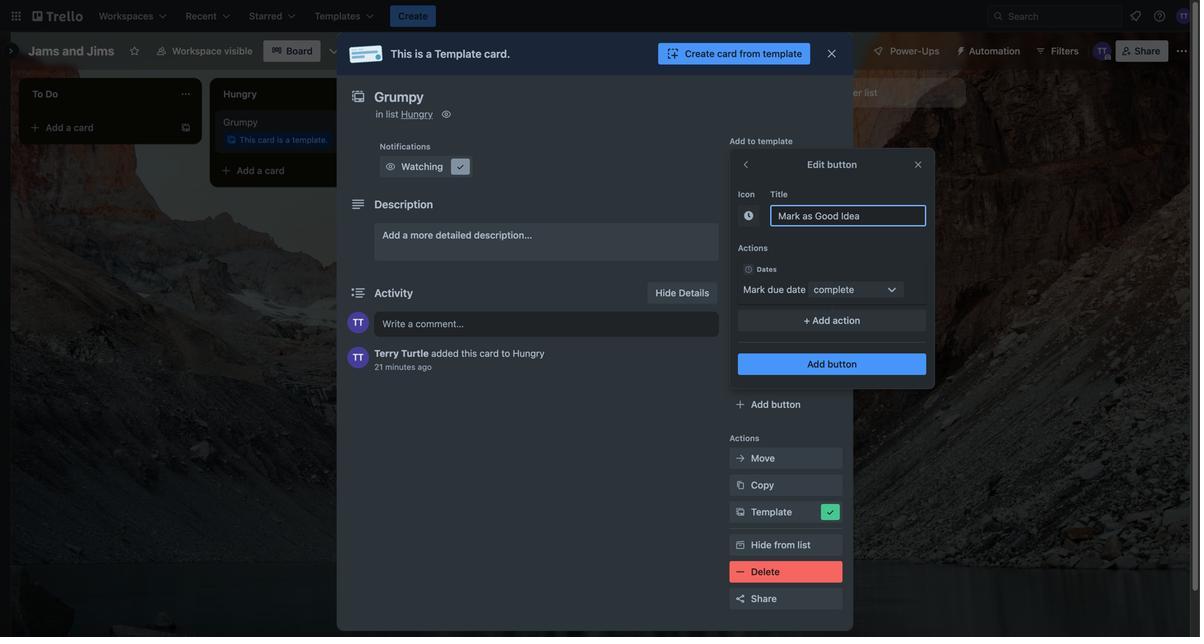Task type: locate. For each thing, give the bounding box(es) containing it.
ups down +
[[803, 344, 821, 355]]

actions
[[738, 244, 768, 253], [730, 434, 760, 443]]

power- up add another list button
[[890, 45, 922, 57]]

list up delete link on the bottom right of the page
[[798, 540, 811, 551]]

0 horizontal spatial add a card button
[[24, 117, 175, 139]]

1 horizontal spatial template
[[751, 507, 792, 518]]

0 horizontal spatial from
[[740, 48, 761, 59]]

action
[[833, 315, 860, 326]]

1 vertical spatial hide
[[751, 540, 772, 551]]

create card from template
[[685, 48, 802, 59]]

button
[[827, 159, 857, 170], [828, 359, 857, 370], [772, 399, 801, 410]]

sm image inside "template" button
[[734, 506, 747, 519]]

primary element
[[0, 0, 1200, 32]]

members image
[[734, 155, 747, 168]]

hide for hide from list
[[751, 540, 772, 551]]

is
[[415, 47, 423, 60], [277, 135, 283, 145]]

to
[[748, 137, 756, 146], [502, 348, 510, 359]]

ups
[[922, 45, 940, 57], [758, 325, 773, 334], [803, 344, 821, 355]]

return to previous screen image
[[741, 159, 752, 170]]

1 vertical spatial add button
[[751, 399, 801, 410]]

in list hungry
[[376, 109, 433, 120]]

this down create button
[[391, 47, 412, 60]]

button right edit
[[827, 159, 857, 170]]

sm image left cover
[[734, 262, 747, 276]]

0 horizontal spatial add a card
[[46, 122, 94, 133]]

hungry down write a comment text field
[[513, 348, 545, 359]]

board
[[286, 45, 313, 57]]

2 horizontal spatial add a card
[[428, 122, 476, 133]]

add button button down the + add action
[[738, 354, 927, 375]]

workspace visible
[[172, 45, 253, 57]]

1 horizontal spatial this
[[391, 47, 412, 60]]

is down grumpy link
[[277, 135, 283, 145]]

create from template… image
[[180, 122, 191, 133]]

0 vertical spatial automation
[[969, 45, 1021, 57]]

terry turtle (terryturtle) image up terry turtle (terryturtle) image
[[348, 312, 369, 334]]

add a more detailed description… link
[[374, 223, 719, 261]]

power- down mark
[[730, 325, 758, 334]]

1 vertical spatial this
[[240, 135, 256, 145]]

0 horizontal spatial automation
[[730, 379, 775, 388]]

sm image for watching
[[384, 160, 397, 174]]

sm image down icon
[[734, 209, 747, 222]]

1 vertical spatial is
[[277, 135, 283, 145]]

0 horizontal spatial hide
[[656, 288, 676, 299]]

add button button
[[738, 354, 927, 375], [730, 394, 843, 416]]

1 horizontal spatial share
[[1135, 45, 1161, 57]]

1 vertical spatial terry turtle (terryturtle) image
[[1093, 42, 1112, 61]]

0 horizontal spatial terry turtle (terryturtle) image
[[348, 312, 369, 334]]

None text field
[[368, 85, 812, 109]]

this for this is a template card.
[[391, 47, 412, 60]]

sm image right power-ups button
[[950, 40, 969, 59]]

edit
[[807, 159, 825, 170]]

power-ups up add another list button
[[890, 45, 940, 57]]

hide left details
[[656, 288, 676, 299]]

power- down the custom fields button
[[772, 344, 803, 355]]

+
[[804, 315, 810, 326]]

sm image inside labels link
[[734, 182, 747, 195]]

2 horizontal spatial list
[[865, 87, 878, 98]]

0 vertical spatial is
[[415, 47, 423, 60]]

to inside terry turtle added this card to hungry 21 minutes ago
[[502, 348, 510, 359]]

sm image inside copy link
[[734, 479, 747, 493]]

1 vertical spatial power-ups
[[730, 325, 773, 334]]

due
[[768, 284, 784, 295]]

0 vertical spatial to
[[748, 137, 756, 146]]

copy
[[751, 480, 774, 491]]

add inside "link"
[[751, 344, 769, 355]]

template down 'copy'
[[751, 507, 792, 518]]

0 vertical spatial ups
[[922, 45, 940, 57]]

ups inside button
[[922, 45, 940, 57]]

sm image right watching
[[454, 160, 467, 174]]

this is a template card.
[[391, 47, 510, 60]]

share button down "0 notifications" image
[[1116, 40, 1169, 62]]

template inside button
[[751, 507, 792, 518]]

1 horizontal spatial add a card button
[[215, 160, 366, 182]]

sm image inside the automation button
[[950, 40, 969, 59]]

list
[[865, 87, 878, 98], [386, 109, 399, 120], [798, 540, 811, 551]]

sm image down copy link
[[824, 506, 837, 519]]

1 vertical spatial ups
[[758, 325, 773, 334]]

1 horizontal spatial is
[[415, 47, 423, 60]]

1 horizontal spatial add a card
[[237, 165, 285, 176]]

1 horizontal spatial power-ups
[[890, 45, 940, 57]]

sm image left 'copy'
[[734, 479, 747, 493]]

add a card button
[[24, 117, 175, 139], [406, 117, 557, 139], [215, 160, 366, 182]]

hide up delete
[[751, 540, 772, 551]]

1 horizontal spatial hungry
[[513, 348, 545, 359]]

add inside button
[[807, 87, 825, 98]]

hide details link
[[648, 283, 718, 304]]

sm image
[[950, 40, 969, 59], [384, 160, 397, 174], [454, 160, 467, 174], [734, 182, 747, 195], [742, 209, 756, 223], [734, 262, 747, 276], [734, 452, 747, 466], [824, 506, 837, 519], [734, 539, 747, 552], [734, 566, 747, 579]]

mark
[[744, 284, 765, 295]]

to right this
[[502, 348, 510, 359]]

create inside button
[[398, 10, 428, 22]]

attachment
[[751, 237, 803, 248]]

another
[[828, 87, 862, 98]]

0 vertical spatial from
[[740, 48, 761, 59]]

0 horizontal spatial share button
[[730, 589, 843, 610]]

sm image right hungry link
[[440, 108, 453, 121]]

0 vertical spatial create
[[398, 10, 428, 22]]

0 horizontal spatial is
[[277, 135, 283, 145]]

move
[[751, 453, 775, 464]]

1 horizontal spatial power-
[[772, 344, 803, 355]]

0 vertical spatial terry turtle (terryturtle) image
[[1176, 8, 1192, 24]]

add a card button for create from template… image
[[215, 160, 366, 182]]

0 horizontal spatial to
[[502, 348, 510, 359]]

mark due date
[[744, 284, 806, 295]]

1 vertical spatial share
[[751, 594, 777, 605]]

add button button up move link
[[730, 394, 843, 416]]

activity
[[374, 287, 413, 300]]

2 vertical spatial ups
[[803, 344, 821, 355]]

0 vertical spatial power-
[[890, 45, 922, 57]]

0 vertical spatial list
[[865, 87, 878, 98]]

sm image for cover
[[734, 262, 747, 276]]

add button down the + add action
[[807, 359, 857, 370]]

0 horizontal spatial hungry
[[401, 109, 433, 120]]

1 vertical spatial create
[[685, 48, 715, 59]]

1 horizontal spatial ups
[[803, 344, 821, 355]]

Write a comment text field
[[374, 312, 719, 336]]

1 horizontal spatial create
[[685, 48, 715, 59]]

is down create button
[[415, 47, 423, 60]]

1 vertical spatial template
[[751, 507, 792, 518]]

sm image inside move link
[[734, 452, 747, 466]]

this
[[391, 47, 412, 60], [240, 135, 256, 145]]

0 vertical spatial hide
[[656, 288, 676, 299]]

sm image inside the checklist link
[[734, 209, 747, 222]]

1 horizontal spatial list
[[798, 540, 811, 551]]

button up move link
[[772, 399, 801, 410]]

create for create
[[398, 10, 428, 22]]

edit button
[[807, 159, 857, 170]]

jams and jims
[[28, 44, 114, 58]]

create inside button
[[685, 48, 715, 59]]

more
[[410, 230, 433, 241]]

create card from template button
[[658, 43, 810, 65]]

add button up move link
[[751, 399, 801, 410]]

0 horizontal spatial this
[[240, 135, 256, 145]]

0 vertical spatial template
[[435, 47, 482, 60]]

1 vertical spatial to
[[502, 348, 510, 359]]

actions up the move
[[730, 434, 760, 443]]

0 vertical spatial share
[[1135, 45, 1161, 57]]

power-
[[890, 45, 922, 57], [730, 325, 758, 334], [772, 344, 803, 355]]

add another list
[[807, 87, 878, 98]]

copy link
[[730, 475, 843, 497]]

share down delete
[[751, 594, 777, 605]]

sm image inside cover link
[[734, 262, 747, 276]]

add a card for create from template… icon
[[46, 122, 94, 133]]

0 vertical spatial share button
[[1116, 40, 1169, 62]]

automation inside button
[[969, 45, 1021, 57]]

sm image down copy link
[[734, 506, 747, 519]]

and
[[62, 44, 84, 58]]

sm image left hide from list
[[734, 539, 747, 552]]

2 vertical spatial power-
[[772, 344, 803, 355]]

actions up cover
[[738, 244, 768, 253]]

to up return to previous screen image
[[748, 137, 756, 146]]

template left card.
[[435, 47, 482, 60]]

Board name text field
[[22, 40, 121, 62]]

ups left the automation button
[[922, 45, 940, 57]]

0 vertical spatial hungry
[[401, 109, 433, 120]]

star or unstar board image
[[129, 46, 140, 57]]

hide from list link
[[730, 535, 843, 556]]

2 vertical spatial terry turtle (terryturtle) image
[[348, 312, 369, 334]]

hungry up notifications
[[401, 109, 433, 120]]

list right in
[[386, 109, 399, 120]]

0 vertical spatial add button
[[807, 359, 857, 370]]

ups up add power-ups
[[758, 325, 773, 334]]

sm image for template
[[734, 506, 747, 519]]

sm image inside delete link
[[734, 566, 747, 579]]

from
[[740, 48, 761, 59], [774, 540, 795, 551]]

add a more detailed description…
[[383, 230, 532, 241]]

1 horizontal spatial automation
[[969, 45, 1021, 57]]

0 vertical spatial power-ups
[[890, 45, 940, 57]]

grumpy
[[223, 117, 258, 128]]

share left show menu image
[[1135, 45, 1161, 57]]

sm image left the move
[[734, 452, 747, 466]]

sm image left delete
[[734, 566, 747, 579]]

ups inside "link"
[[803, 344, 821, 355]]

1 vertical spatial hungry
[[513, 348, 545, 359]]

add
[[807, 87, 825, 98], [46, 122, 64, 133], [428, 122, 446, 133], [730, 137, 746, 146], [237, 165, 255, 176], [383, 230, 400, 241], [813, 315, 830, 326], [751, 344, 769, 355], [807, 359, 825, 370], [751, 399, 769, 410]]

1 horizontal spatial terry turtle (terryturtle) image
[[1093, 42, 1112, 61]]

automation down add power-ups
[[730, 379, 775, 388]]

search image
[[993, 11, 1004, 22]]

template inside button
[[763, 48, 802, 59]]

add a card
[[46, 122, 94, 133], [428, 122, 476, 133], [237, 165, 285, 176]]

open information menu image
[[1153, 9, 1167, 23]]

attachment button
[[730, 231, 843, 253]]

0 horizontal spatial create
[[398, 10, 428, 22]]

template
[[763, 48, 802, 59], [758, 137, 793, 146]]

show menu image
[[1175, 44, 1189, 58]]

sm image inside hide from list link
[[734, 539, 747, 552]]

0 vertical spatial template
[[763, 48, 802, 59]]

automation down the search icon
[[969, 45, 1021, 57]]

create button
[[390, 5, 436, 27]]

sm image right create from template… image
[[384, 160, 397, 174]]

0 vertical spatial this
[[391, 47, 412, 60]]

terry turtle (terryturtle) image
[[1176, 8, 1192, 24], [1093, 42, 1112, 61], [348, 312, 369, 334]]

1 vertical spatial actions
[[730, 434, 760, 443]]

automation
[[969, 45, 1021, 57], [730, 379, 775, 388]]

template
[[435, 47, 482, 60], [751, 507, 792, 518]]

terry turtle (terryturtle) image right open information menu icon
[[1176, 8, 1192, 24]]

labels link
[[730, 178, 843, 199]]

notifications
[[380, 142, 431, 151]]

list inside add another list button
[[865, 87, 878, 98]]

visible
[[224, 45, 253, 57]]

button down action
[[828, 359, 857, 370]]

1 vertical spatial power-
[[730, 325, 758, 334]]

delete link
[[730, 562, 843, 583]]

terry turtle (terryturtle) image right filters
[[1093, 42, 1112, 61]]

custom fields
[[751, 290, 815, 301]]

1 horizontal spatial add button
[[807, 359, 857, 370]]

icon
[[738, 190, 755, 199]]

list inside hide from list link
[[798, 540, 811, 551]]

share
[[1135, 45, 1161, 57], [751, 594, 777, 605]]

cover
[[751, 263, 777, 275]]

this down grumpy
[[240, 135, 256, 145]]

list right another
[[865, 87, 878, 98]]

share button down delete link on the bottom right of the page
[[730, 589, 843, 610]]

hungry
[[401, 109, 433, 120], [513, 348, 545, 359]]

terry
[[374, 348, 399, 359]]

1 vertical spatial list
[[386, 109, 399, 120]]

sm image
[[440, 108, 453, 121], [734, 209, 747, 222], [734, 479, 747, 493], [734, 506, 747, 519]]

power-ups down custom
[[730, 325, 773, 334]]

sm image for labels
[[734, 182, 747, 195]]

sm image down return to previous screen image
[[734, 182, 747, 195]]

2 horizontal spatial power-
[[890, 45, 922, 57]]

add to template
[[730, 137, 793, 146]]

1 horizontal spatial hide
[[751, 540, 772, 551]]

power-ups button
[[863, 40, 948, 62]]

share button
[[1116, 40, 1169, 62], [730, 589, 843, 610]]

2 vertical spatial button
[[772, 399, 801, 410]]

2 horizontal spatial ups
[[922, 45, 940, 57]]

a
[[426, 47, 432, 60], [66, 122, 71, 133], [448, 122, 453, 133], [286, 135, 290, 145], [257, 165, 262, 176], [403, 230, 408, 241]]

power-ups
[[890, 45, 940, 57], [730, 325, 773, 334]]

+ add action
[[804, 315, 860, 326]]

2 vertical spatial list
[[798, 540, 811, 551]]

1 vertical spatial from
[[774, 540, 795, 551]]



Task type: describe. For each thing, give the bounding box(es) containing it.
minutes
[[385, 363, 415, 372]]

0 horizontal spatial template
[[435, 47, 482, 60]]

hide details
[[656, 288, 710, 299]]

power- inside button
[[890, 45, 922, 57]]

delete
[[751, 567, 780, 578]]

sm image down icon
[[742, 209, 756, 223]]

1 vertical spatial add button button
[[730, 394, 843, 416]]

card inside button
[[717, 48, 737, 59]]

template button
[[730, 502, 843, 523]]

sm image for automation
[[950, 40, 969, 59]]

create from template… image
[[371, 166, 382, 176]]

add a card button for create from template… icon
[[24, 117, 175, 139]]

add another list button
[[783, 78, 966, 108]]

this
[[461, 348, 477, 359]]

watching button
[[380, 156, 473, 178]]

card.
[[484, 47, 510, 60]]

21
[[374, 363, 383, 372]]

terry turtle (terryturtle) image
[[348, 347, 369, 369]]

add power-ups
[[751, 344, 821, 355]]

power- inside "link"
[[772, 344, 803, 355]]

power-ups inside button
[[890, 45, 940, 57]]

0 horizontal spatial ups
[[758, 325, 773, 334]]

1 vertical spatial share button
[[730, 589, 843, 610]]

template.
[[292, 135, 328, 145]]

1 vertical spatial template
[[758, 137, 793, 146]]

0 vertical spatial add button button
[[738, 354, 927, 375]]

sm image for delete
[[734, 566, 747, 579]]

close popover image
[[913, 159, 924, 170]]

checklist link
[[730, 205, 843, 226]]

sm image for move
[[734, 452, 747, 466]]

2 horizontal spatial terry turtle (terryturtle) image
[[1176, 8, 1192, 24]]

title
[[770, 190, 788, 199]]

hide for hide details
[[656, 288, 676, 299]]

0 horizontal spatial power-ups
[[730, 325, 773, 334]]

0 vertical spatial button
[[827, 159, 857, 170]]

add a card for create from template… image
[[237, 165, 285, 176]]

Mark due date… text field
[[770, 205, 927, 227]]

2 horizontal spatial add a card button
[[406, 117, 557, 139]]

description
[[374, 198, 433, 211]]

0 horizontal spatial add button
[[751, 399, 801, 410]]

ago
[[418, 363, 432, 372]]

0 horizontal spatial power-
[[730, 325, 758, 334]]

1 horizontal spatial from
[[774, 540, 795, 551]]

1 vertical spatial automation
[[730, 379, 775, 388]]

21 minutes ago link
[[374, 363, 432, 372]]

jams
[[28, 44, 59, 58]]

detailed
[[436, 230, 472, 241]]

sm image for hide from list
[[734, 539, 747, 552]]

jims
[[87, 44, 114, 58]]

1 horizontal spatial share button
[[1116, 40, 1169, 62]]

workspace visible button
[[148, 40, 261, 62]]

sm image for copy
[[734, 479, 747, 493]]

in
[[376, 109, 383, 120]]

card inside terry turtle added this card to hungry 21 minutes ago
[[480, 348, 499, 359]]

automation button
[[950, 40, 1029, 62]]

board link
[[263, 40, 321, 62]]

custom
[[751, 290, 786, 301]]

hungry inside terry turtle added this card to hungry 21 minutes ago
[[513, 348, 545, 359]]

details
[[679, 288, 710, 299]]

cover link
[[730, 258, 843, 280]]

workspace
[[172, 45, 222, 57]]

create for create card from template
[[685, 48, 715, 59]]

move link
[[730, 448, 843, 470]]

1 vertical spatial button
[[828, 359, 857, 370]]

from inside button
[[740, 48, 761, 59]]

terry turtle added this card to hungry 21 minutes ago
[[374, 348, 545, 372]]

labels
[[751, 183, 780, 194]]

list for hide from list
[[798, 540, 811, 551]]

this card is a template.
[[240, 135, 328, 145]]

filters button
[[1031, 40, 1083, 62]]

grumpy link
[[223, 116, 379, 129]]

hide from list
[[751, 540, 811, 551]]

customize views image
[[327, 44, 341, 58]]

0 notifications image
[[1128, 8, 1144, 24]]

this for this card is a template.
[[240, 135, 256, 145]]

0 horizontal spatial list
[[386, 109, 399, 120]]

watching
[[401, 161, 443, 172]]

Search field
[[1004, 6, 1122, 26]]

checklist
[[751, 210, 793, 221]]

custom fields button
[[730, 289, 843, 303]]

add power-ups link
[[730, 339, 843, 361]]

0 horizontal spatial share
[[751, 594, 777, 605]]

dates
[[757, 266, 777, 274]]

added
[[431, 348, 459, 359]]

sm image inside "template" button
[[824, 506, 837, 519]]

1 horizontal spatial to
[[748, 137, 756, 146]]

list for add another list
[[865, 87, 878, 98]]

fields
[[788, 290, 815, 301]]

description…
[[474, 230, 532, 241]]

filters
[[1052, 45, 1079, 57]]

hungry link
[[401, 109, 433, 120]]

date
[[787, 284, 806, 295]]

sm image for checklist
[[734, 209, 747, 222]]

0 vertical spatial actions
[[738, 244, 768, 253]]

switch to… image
[[9, 9, 23, 23]]

turtle
[[401, 348, 429, 359]]

complete
[[814, 284, 854, 295]]



Task type: vqa. For each thing, say whether or not it's contained in the screenshot.
add icon
no



